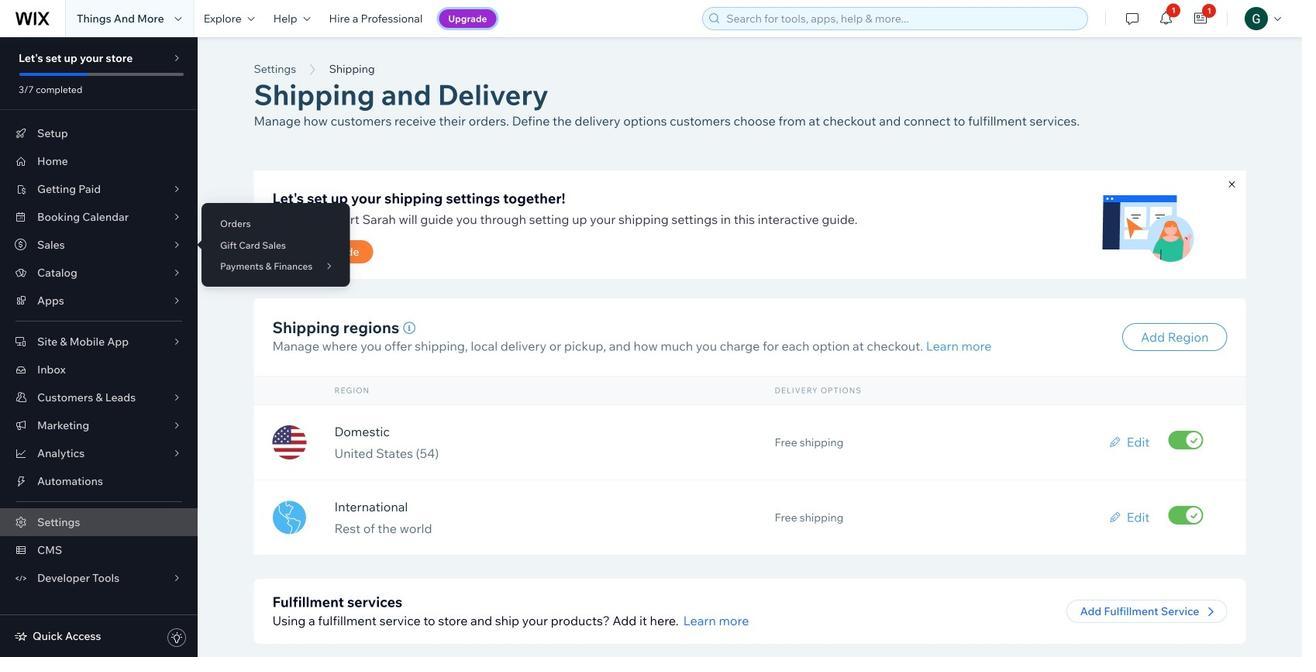 Task type: describe. For each thing, give the bounding box(es) containing it.
edit image
[[1110, 512, 1121, 523]]

Search for tools, apps, help & more... field
[[722, 8, 1083, 29]]



Task type: vqa. For each thing, say whether or not it's contained in the screenshot.
greg robinson image at the left bottom of the page
no



Task type: locate. For each thing, give the bounding box(es) containing it.
edit image
[[1110, 437, 1121, 448]]

info tooltip image
[[403, 322, 416, 335]]

sidebar element
[[0, 37, 198, 658]]



